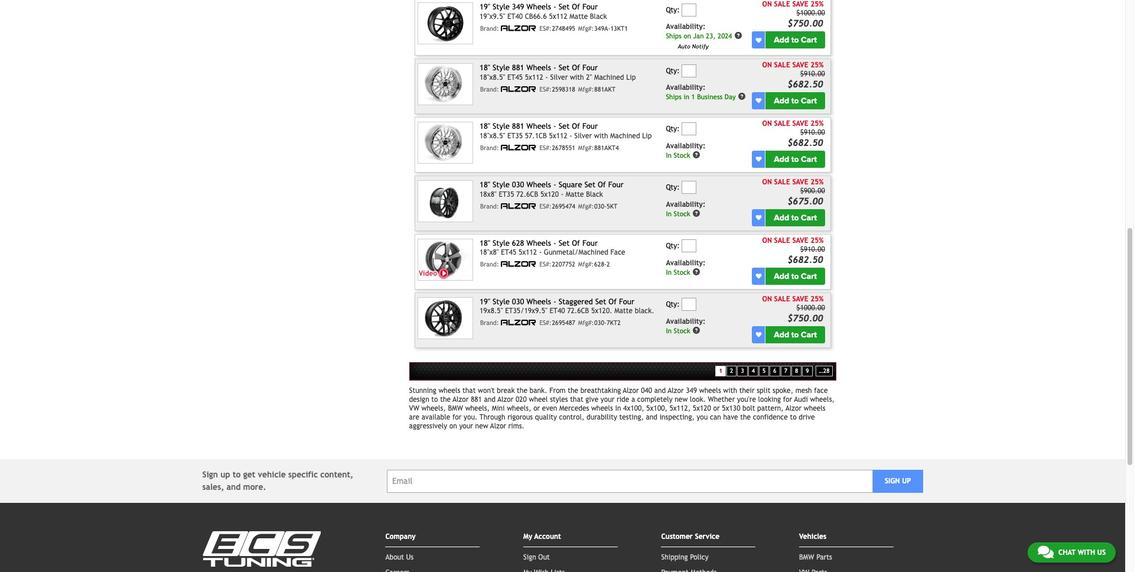 Task type: locate. For each thing, give the bounding box(es) containing it.
18"x8.5" left the 57.1cb
[[480, 132, 506, 140]]

0 vertical spatial 030-
[[595, 202, 607, 210]]

on down available
[[450, 422, 457, 431]]

1 availability: from the top
[[666, 22, 706, 31]]

machined up 881akt4
[[611, 132, 641, 140]]

6 25% from the top
[[811, 295, 824, 303]]

four inside 18" style 030 wheels - square set of four 18x8" et35 72.6cb 5x120 - matte black
[[609, 180, 624, 189]]

0 vertical spatial on sale save 25% $910.00 $682.50
[[763, 61, 826, 89]]

0 horizontal spatial silver
[[551, 73, 568, 81]]

881 inside 18" style 881 wheels - set of four 18"x8.5" et45 5x112 - silver with 2" machined lip
[[512, 63, 525, 72]]

0 vertical spatial 881
[[512, 63, 525, 72]]

4 25% from the top
[[811, 178, 824, 186]]

1 link
[[716, 366, 726, 377]]

1 vertical spatial 18"x8.5"
[[480, 132, 506, 140]]

et45 inside 18" style 881 wheels - set of four 18"x8.5" et45 5x112 - silver with 2" machined lip
[[508, 73, 523, 81]]

design
[[409, 396, 430, 404]]

0 vertical spatial lip
[[627, 73, 636, 81]]

1 horizontal spatial 72.6cb
[[568, 307, 590, 315]]

0 vertical spatial for
[[784, 396, 793, 404]]

0 vertical spatial matte
[[570, 12, 588, 21]]

in down ride at the bottom right of page
[[616, 405, 622, 413]]

0 horizontal spatial 349
[[512, 3, 525, 11]]

of inside 18" style 881 wheels - set of four 18"x8.5" et45 5x112 - silver with 2" machined lip
[[572, 63, 580, 72]]

your down breathtaking
[[601, 396, 615, 404]]

of inside 19" style 030 wheels - staggered set of four 19x8.5" et35/19x9.5" et40 72.6cb 5x120. matte black.
[[609, 297, 617, 306]]

es#: 2748495 mfg#: 349a-13kt1
[[540, 25, 628, 32]]

1 18"x8.5" from the top
[[480, 73, 506, 81]]

add for 18" style 628 wheels - set of four 18"x8" et45 5x112 - gunmetal/machined face
[[774, 271, 790, 281]]

18" style 881 wheels - set of four link
[[480, 63, 598, 72], [480, 122, 598, 131]]

1 brand: from the top
[[481, 25, 499, 32]]

- inside 19" style 030 wheels - staggered set of four 19x8.5" et35/19x9.5" et40 72.6cb 5x120. matte black.
[[554, 297, 557, 306]]

4 add to cart button from the top
[[766, 209, 826, 226]]

1 vertical spatial 030-
[[595, 319, 607, 327]]

0 horizontal spatial in
[[616, 405, 622, 413]]

$910.00
[[801, 70, 826, 78], [801, 128, 826, 137], [801, 245, 826, 254]]

es#: 2678551 mfg#: 881akt4
[[540, 144, 619, 151]]

19" up 19"x9.5"
[[480, 3, 491, 11]]

question sign image for 19" style 030 wheels - staggered set of four 19x8.5" et35/19x9.5" et40 72.6cb 5x120. matte black.
[[693, 326, 701, 334]]

3 25% from the top
[[811, 120, 824, 128]]

four up 2"
[[583, 63, 598, 72]]

6 add to cart button from the top
[[766, 326, 826, 343]]

2 add from the top
[[774, 96, 790, 106]]

1 inside 'link'
[[719, 368, 723, 374]]

$900.00
[[801, 187, 826, 195]]

19x8.5"
[[480, 307, 503, 315]]

0 vertical spatial machined
[[595, 73, 625, 81]]

$682.50
[[788, 79, 824, 89], [788, 137, 824, 148], [788, 254, 824, 265]]

19" inside 19" style 030 wheels - staggered set of four 19x8.5" et35/19x9.5" et40 72.6cb 5x120. matte black.
[[480, 297, 491, 306]]

2 left 3
[[731, 368, 734, 374]]

set for 18" style 881 wheels - set of four 18"x8.5" et45 5x112 - silver with 2" machined lip
[[559, 63, 570, 72]]

brand:
[[481, 25, 499, 32], [481, 86, 499, 93], [481, 144, 499, 151], [481, 202, 499, 210], [481, 261, 499, 268], [481, 319, 499, 327]]

6 style from the top
[[493, 297, 510, 306]]

on sale save 25% $900.00 $675.00
[[763, 178, 826, 206]]

es#: down cb66.6 on the left top of page
[[540, 25, 552, 32]]

wheels inside 18" style 881 wheels - set of four 18"x8.5" et45 5x112 - silver with 2" machined lip
[[527, 63, 552, 72]]

mfg#: for 19" style 030 wheels - staggered set of four 19x8.5" et35/19x9.5" et40 72.6cb 5x120. matte black.
[[579, 319, 594, 327]]

1 030- from the top
[[595, 202, 607, 210]]

style inside 18" style 030 wheels - square set of four 18x8" et35 72.6cb 5x120 - matte black
[[493, 180, 510, 189]]

wheels for 18" style 030 wheels - square set of four 18x8" et35 72.6cb 5x120 - matte black
[[527, 180, 552, 189]]

sign inside button
[[885, 477, 901, 486]]

1 vertical spatial question sign image
[[693, 209, 701, 217]]

matte up es#: 2748495 mfg#: 349a-13kt1
[[570, 12, 588, 21]]

question sign image for 18" style 881 wheels - set of four 18"x8.5" et45 5x112 - silver with 2" machined lip
[[739, 92, 747, 100]]

sale inside on sale save 25% $900.00 $675.00
[[775, 178, 791, 186]]

2678551
[[552, 144, 576, 151]]

on sale save 25% $910.00 $682.50 for 18" style 881 wheels - set of four 18"x8.5" et45 5x112 - silver with 2" machined lip
[[763, 61, 826, 89]]

save for 19" style 030 wheels - staggered set of four 19x8.5" et35/19x9.5" et40 72.6cb 5x120. matte black.
[[793, 295, 809, 303]]

in inside stunning wheels that won't break the bank. from the breathtaking alzor 040 and alzor 349 wheels with their split spoke, mesh face design to the alzor 881 and alzor 020 wheel styles that give your ride a completely new look. whether you're looking for audi wheels, vw wheels, bmw wheels, mini wheels, or even mercedes wheels in 4x100, 5x100, 5x112, 5x120 or 5x130 bolt pattern, alzor wheels are available for you. through rigorous quality control, durability testing, and inspecting, you can have the confidence to drive aggressively on your new alzor rims.
[[616, 405, 622, 413]]

availability: for 18" style 628 wheels - set of four 18"x8" et45 5x112 - gunmetal/machined face
[[666, 259, 706, 267]]

1 vertical spatial et45
[[501, 249, 517, 257]]

18"x8.5" for 18" style 881 wheels - set of four 18"x8.5" et35 57.1cb 5x112 - silver with machined lip
[[480, 132, 506, 140]]

2 on sale save 25% $910.00 $682.50 from the top
[[763, 120, 826, 148]]

19" style 349 wheels - set of four 19"x9.5" et40 cb66.6 5x112 matte black
[[480, 3, 607, 21]]

0 vertical spatial your
[[601, 396, 615, 404]]

set inside 18" style 881 wheels - set of four 18"x8.5" et45 5x112 - silver with 2" machined lip
[[559, 63, 570, 72]]

to for 18"x8.5" et45 5x112 - silver with 2" machined lip
[[792, 96, 799, 106]]

four up 7kt2
[[619, 297, 635, 306]]

1 vertical spatial on sale save 25% $1000.00 $750.00
[[763, 295, 826, 323]]

$682.50 for 18" style 881 wheels - set of four 18"x8.5" et45 5x112 - silver with 2" machined lip
[[788, 79, 824, 89]]

set inside 18" style 628 wheels - set of four 18"x8" et45 5x112 - gunmetal/machined face
[[559, 239, 570, 248]]

sale
[[775, 0, 791, 9], [775, 61, 791, 69], [775, 120, 791, 128], [775, 178, 791, 186], [775, 236, 791, 245], [775, 295, 791, 303]]

black up 349a-
[[590, 12, 607, 21]]

out
[[539, 554, 550, 562]]

of inside the "19" style 349 wheels - set of four 19"x9.5" et40 cb66.6 5x112 matte black"
[[572, 3, 580, 11]]

on for 18" style 628 wheels - set of four 18"x8" et45 5x112 - gunmetal/machined face
[[763, 236, 773, 245]]

5x120 down 18" style 030 wheels - square set of four link
[[541, 190, 559, 198]]

2 vertical spatial question sign image
[[693, 326, 701, 334]]

2 add to wish list image from the top
[[756, 98, 762, 104]]

style right es#2678551 - 881akt4 - 18" style 881 wheels - set of four - 18"x8.5" et35 57.1cb 5x112 - silver with machined lip - alzor - audi volkswagen image
[[493, 122, 510, 131]]

030- right the 2695474
[[595, 202, 607, 210]]

1 vertical spatial 18" style 881 wheels - set of four link
[[480, 122, 598, 131]]

black inside the "19" style 349 wheels - set of four 19"x9.5" et40 cb66.6 5x112 matte black"
[[590, 12, 607, 21]]

mfg#: left 881akt4
[[579, 144, 594, 151]]

question sign image
[[739, 92, 747, 100], [693, 151, 701, 159], [693, 326, 701, 334]]

wheels up whether
[[700, 387, 722, 395]]

1 vertical spatial $910.00
[[801, 128, 826, 137]]

style for 18" style 628 wheels - set of four 18"x8" et45 5x112 - gunmetal/machined face
[[493, 239, 510, 248]]

of up 5x120. in the right of the page
[[609, 297, 617, 306]]

1 vertical spatial lip
[[643, 132, 652, 140]]

ships inside availability: ships on jan 23, 2024
[[666, 32, 682, 40]]

1 vertical spatial matte
[[566, 190, 584, 198]]

1 18" style 881 wheels - set of four link from the top
[[480, 63, 598, 72]]

3 on from the top
[[763, 120, 773, 128]]

881 inside 18" style 881 wheels - set of four 18"x8.5" et35 57.1cb 5x112 - silver with machined lip
[[512, 122, 525, 131]]

of up the es#: 2678551 mfg#: 881akt4
[[572, 122, 580, 131]]

18"x8.5" for 18" style 881 wheels - set of four 18"x8.5" et45 5x112 - silver with 2" machined lip
[[480, 73, 506, 81]]

18" style 881 wheels - set of four link up the 2598318
[[480, 63, 598, 72]]

18" style 881 wheels - set of four link up the 57.1cb
[[480, 122, 598, 131]]

question sign image
[[735, 31, 743, 40], [693, 209, 701, 217], [693, 268, 701, 276]]

add to wish list image
[[756, 37, 762, 43], [756, 98, 762, 104], [756, 156, 762, 162], [756, 215, 762, 221], [756, 332, 762, 338]]

1 vertical spatial on sale save 25% $910.00 $682.50
[[763, 120, 826, 148]]

2 vertical spatial question sign image
[[693, 268, 701, 276]]

wheels right '628'
[[527, 239, 552, 248]]

4 save from the top
[[793, 178, 809, 186]]

5x112 inside 18" style 881 wheels - set of four 18"x8.5" et35 57.1cb 5x112 - silver with machined lip
[[549, 132, 568, 140]]

0 vertical spatial 1
[[692, 93, 696, 101]]

2 $682.50 from the top
[[788, 137, 824, 148]]

wheels up es#: 2598318 mfg#: 881akt
[[527, 63, 552, 72]]

6 add to cart from the top
[[774, 330, 818, 340]]

et45 inside 18" style 628 wheels - set of four 18"x8" et45 5x112 - gunmetal/machined face
[[501, 249, 517, 257]]

es#: for 18" style 881 wheels - set of four 18"x8.5" et45 5x112 - silver with 2" machined lip
[[540, 86, 552, 93]]

machined
[[595, 73, 625, 81], [611, 132, 641, 140]]

of inside 18" style 030 wheels - square set of four 18x8" et35 72.6cb 5x120 - matte black
[[598, 180, 606, 189]]

style inside 18" style 628 wheels - set of four 18"x8" et45 5x112 - gunmetal/machined face
[[493, 239, 510, 248]]

2 18"x8.5" from the top
[[480, 132, 506, 140]]

stock
[[674, 151, 691, 159], [674, 209, 691, 218], [674, 268, 691, 276], [674, 326, 691, 335]]

2 vertical spatial on sale save 25% $910.00 $682.50
[[763, 236, 826, 265]]

1 horizontal spatial up
[[903, 477, 912, 486]]

add for 18" style 881 wheels - set of four 18"x8.5" et45 5x112 - silver with 2" machined lip
[[774, 96, 790, 106]]

72.6cb down staggered
[[568, 307, 590, 315]]

4 style from the top
[[493, 180, 510, 189]]

day
[[725, 93, 736, 101]]

4 qty: from the top
[[666, 183, 680, 192]]

silver up the 2598318
[[551, 73, 568, 81]]

four inside the "19" style 349 wheels - set of four 19"x9.5" et40 cb66.6 5x112 matte black"
[[583, 3, 598, 11]]

5x112 up es#: 2598318 mfg#: 881akt
[[525, 73, 544, 81]]

5 cart from the top
[[802, 271, 818, 281]]

19" style 349 wheels - set of four link
[[480, 3, 598, 11]]

1 vertical spatial on
[[450, 422, 457, 431]]

add down on sale save 25% $900.00 $675.00
[[774, 213, 790, 223]]

qty: for 18" style 881 wheels - set of four 18"x8.5" et35 57.1cb 5x112 - silver with machined lip
[[666, 125, 680, 133]]

1 vertical spatial 1
[[719, 368, 723, 374]]

availability: inside availability: ships in 1 business day
[[666, 83, 706, 92]]

2 save from the top
[[793, 61, 809, 69]]

0 vertical spatial ships
[[666, 32, 682, 40]]

0 vertical spatial in
[[684, 93, 690, 101]]

et40
[[508, 12, 523, 21], [550, 307, 565, 315]]

alzor - corporate logo image for 18" style 881 wheels - set of four 18"x8.5" et45 5x112 - silver with 2" machined lip
[[502, 86, 537, 92]]

add up 7
[[774, 330, 790, 340]]

that left the won't
[[463, 387, 476, 395]]

18" for 18" style 628 wheels - set of four 18"x8" et45 5x112 - gunmetal/machined face
[[480, 239, 491, 248]]

0 vertical spatial bmw
[[448, 405, 463, 413]]

…28
[[820, 368, 830, 374]]

ride
[[617, 396, 630, 404]]

2 ships from the top
[[666, 93, 682, 101]]

18" inside 18" style 881 wheels - set of four 18"x8.5" et35 57.1cb 5x112 - silver with machined lip
[[480, 122, 491, 131]]

specific
[[288, 470, 318, 480]]

question sign image for 18" style 881 wheels - set of four 18"x8.5" et35 57.1cb 5x112 - silver with machined lip
[[693, 151, 701, 159]]

are
[[409, 413, 420, 422]]

0 vertical spatial question sign image
[[739, 92, 747, 100]]

1 horizontal spatial for
[[784, 396, 793, 404]]

1 vertical spatial new
[[476, 422, 489, 431]]

brand: for 19" style 349 wheels - set of four 19"x9.5" et40 cb66.6 5x112 matte black
[[481, 25, 499, 32]]

set up 2748495
[[559, 3, 570, 11]]

1 horizontal spatial in
[[684, 93, 690, 101]]

bmw
[[448, 405, 463, 413], [800, 554, 815, 562]]

four inside 18" style 628 wheels - set of four 18"x8" et45 5x112 - gunmetal/machined face
[[583, 239, 598, 248]]

four up the 5kt
[[609, 180, 624, 189]]

1 save from the top
[[793, 0, 809, 9]]

1 vertical spatial 349
[[686, 387, 698, 395]]

030- for 7kt2
[[595, 319, 607, 327]]

3 stock from the top
[[674, 268, 691, 276]]

0 horizontal spatial et40
[[508, 12, 523, 21]]

2 add to cart from the top
[[774, 96, 818, 106]]

4 wheels from the top
[[527, 180, 552, 189]]

1 horizontal spatial 1
[[719, 368, 723, 374]]

style
[[493, 3, 510, 11], [493, 63, 510, 72], [493, 122, 510, 131], [493, 180, 510, 189], [493, 239, 510, 248], [493, 297, 510, 306]]

lip for 18" style 881 wheels - set of four 18"x8.5" et35 57.1cb 5x112 - silver with machined lip
[[643, 132, 652, 140]]

0 vertical spatial $750.00
[[788, 18, 824, 29]]

question sign image for $682.50
[[693, 268, 701, 276]]

wheels, up you.
[[466, 405, 490, 413]]

3 alzor - corporate logo image from the top
[[502, 144, 537, 151]]

1 horizontal spatial et40
[[550, 307, 565, 315]]

set
[[559, 3, 570, 11], [559, 63, 570, 72], [559, 122, 570, 131], [585, 180, 596, 189], [559, 239, 570, 248], [596, 297, 607, 306]]

mfg#: right the 2695474
[[579, 202, 594, 210]]

6 add from the top
[[774, 330, 790, 340]]

looking
[[759, 396, 781, 404]]

up inside sign up to get vehicle specific content, sales, and more.
[[221, 470, 230, 480]]

18"x8.5" inside 18" style 881 wheels - set of four 18"x8.5" et45 5x112 - silver with 2" machined lip
[[480, 73, 506, 81]]

sign
[[202, 470, 218, 480], [885, 477, 901, 486], [524, 554, 537, 562]]

1 vertical spatial $682.50
[[788, 137, 824, 148]]

sign for sign up to get vehicle specific content, sales, and more.
[[202, 470, 218, 480]]

look.
[[690, 396, 706, 404]]

about
[[386, 554, 404, 562]]

19" style 030 wheels - staggered set of four link
[[480, 297, 635, 306]]

es#2695487 - 030-7kt2 - 19" style 030 wheels - staggered set of four - 19x8.5" et35/19x9.5" et40 72.6cb 5x120. matte black. - alzor - bmw image
[[418, 297, 473, 339]]

0 vertical spatial question sign image
[[735, 31, 743, 40]]

4 stock from the top
[[674, 326, 691, 335]]

18" inside 18" style 881 wheels - set of four 18"x8.5" et45 5x112 - silver with 2" machined lip
[[480, 63, 491, 72]]

2 vertical spatial $910.00
[[801, 245, 826, 254]]

1 vertical spatial 19"
[[480, 297, 491, 306]]

5 es#: from the top
[[540, 261, 552, 268]]

machined inside 18" style 881 wheels - set of four 18"x8.5" et35 57.1cb 5x112 - silver with machined lip
[[611, 132, 641, 140]]

wheels inside 18" style 030 wheels - square set of four 18x8" et35 72.6cb 5x120 - matte black
[[527, 180, 552, 189]]

2 25% from the top
[[811, 61, 824, 69]]

wheels up et35/19x9.5"
[[527, 297, 552, 306]]

0 vertical spatial silver
[[551, 73, 568, 81]]

es#: for 19" style 030 wheels - staggered set of four 19x8.5" et35/19x9.5" et40 72.6cb 5x120. matte black.
[[540, 319, 552, 327]]

19" up 19x8.5"
[[480, 297, 491, 306]]

es#2748495 - 349a-13kt1 - 19" style 349 wheels - set of four - 19"x9.5" et40 cb66.6 5x112 matte black - alzor - audi image
[[418, 3, 473, 44]]

Email email field
[[387, 470, 874, 493]]

4 availability: from the top
[[666, 200, 706, 208]]

18" right es#2678551 - 881akt4 - 18" style 881 wheels - set of four - 18"x8.5" et35 57.1cb 5x112 - silver with machined lip - alzor - audi volkswagen image
[[480, 122, 491, 131]]

0 vertical spatial 18" style 881 wheels - set of four link
[[480, 63, 598, 72]]

881 for 18" style 881 wheels - set of four 18"x8.5" et35 57.1cb 5x112 - silver with machined lip
[[512, 122, 525, 131]]

030- for 5kt
[[595, 202, 607, 210]]

6 es#: from the top
[[540, 319, 552, 327]]

1 vertical spatial 2
[[731, 368, 734, 374]]

9
[[806, 368, 810, 374]]

0 vertical spatial 19"
[[480, 3, 491, 11]]

2 vertical spatial 881
[[471, 396, 482, 404]]

add for 19" style 030 wheels - staggered set of four 19x8.5" et35/19x9.5" et40 72.6cb 5x120. matte black.
[[774, 330, 790, 340]]

5x112 up 2678551
[[549, 132, 568, 140]]

2 wheels from the top
[[527, 63, 552, 72]]

18" up 18x8"
[[480, 180, 491, 189]]

machined up 881akt
[[595, 73, 625, 81]]

5 style from the top
[[493, 239, 510, 248]]

of up es#: 2748495 mfg#: 349a-13kt1
[[572, 3, 580, 11]]

1 add to cart button from the top
[[766, 31, 826, 48]]

1 add to cart from the top
[[774, 35, 818, 45]]

up inside button
[[903, 477, 912, 486]]

wheels, up available
[[422, 405, 446, 413]]

availability: in stock
[[666, 142, 706, 159], [666, 200, 706, 218], [666, 259, 706, 276], [666, 317, 706, 335]]

0 horizontal spatial on
[[450, 422, 457, 431]]

0 horizontal spatial 72.6cb
[[517, 190, 539, 198]]

up for sign up to get vehicle specific content, sales, and more.
[[221, 470, 230, 480]]

lip inside 18" style 881 wheels - set of four 18"x8.5" et35 57.1cb 5x112 - silver with machined lip
[[643, 132, 652, 140]]

19" inside the "19" style 349 wheels - set of four 19"x9.5" et40 cb66.6 5x112 matte black"
[[480, 3, 491, 11]]

vw
[[409, 405, 420, 413]]

1 style from the top
[[493, 3, 510, 11]]

1 ships from the top
[[666, 32, 682, 40]]

to inside sign up to get vehicle specific content, sales, and more.
[[233, 470, 241, 480]]

0 vertical spatial 030
[[512, 180, 525, 189]]

wheels inside 18" style 881 wheels - set of four 18"x8.5" et35 57.1cb 5x112 - silver with machined lip
[[527, 122, 552, 131]]

1 vertical spatial bmw
[[800, 554, 815, 562]]

0 horizontal spatial 1
[[692, 93, 696, 101]]

mfg#: left "628-"
[[579, 261, 594, 268]]

with up whether
[[724, 387, 738, 395]]

1 on sale save 25% $1000.00 $750.00 from the top
[[763, 0, 826, 29]]

you're
[[738, 396, 757, 404]]

add right add to wish list image
[[774, 271, 790, 281]]

5 link
[[760, 366, 770, 377]]

2 availability: from the top
[[666, 83, 706, 92]]

2 on from the top
[[763, 61, 773, 69]]

set inside 18" style 881 wheels - set of four 18"x8.5" et35 57.1cb 5x112 - silver with machined lip
[[559, 122, 570, 131]]

on for 18" style 881 wheels - set of four 18"x8.5" et35 57.1cb 5x112 - silver with machined lip
[[763, 120, 773, 128]]

5 wheels from the top
[[527, 239, 552, 248]]

new down through
[[476, 422, 489, 431]]

for down 'spoke,'
[[784, 396, 793, 404]]

0 horizontal spatial 5x120
[[541, 190, 559, 198]]

349 inside stunning wheels that won't break the bank. from the breathtaking alzor 040 and alzor 349 wheels with their split spoke, mesh face design to the alzor 881 and alzor 020 wheel styles that give your ride a completely new look. whether you're looking for audi wheels, vw wheels, bmw wheels, mini wheels, or even mercedes wheels in 4x100, 5x100, 5x112, 5x120 or 5x130 bolt pattern, alzor wheels are available for you. through rigorous quality control, durability testing, and inspecting, you can have the confidence to drive aggressively on your new alzor rims.
[[686, 387, 698, 395]]

0 horizontal spatial us
[[406, 554, 414, 562]]

2 es#: from the top
[[540, 86, 552, 93]]

6 cart from the top
[[802, 330, 818, 340]]

3 link
[[738, 366, 748, 377]]

0 horizontal spatial bmw
[[448, 405, 463, 413]]

es#: left the 2695487
[[540, 319, 552, 327]]

matte for square
[[566, 190, 584, 198]]

$1000.00 for 19" style 030 wheels - staggered set of four
[[797, 304, 826, 312]]

mini
[[492, 405, 505, 413]]

machined for 18" style 881 wheels - set of four 18"x8.5" et35 57.1cb 5x112 - silver with machined lip
[[611, 132, 641, 140]]

set up 2678551
[[559, 122, 570, 131]]

1 vertical spatial 5x120
[[693, 405, 712, 413]]

8
[[796, 368, 799, 374]]

with inside 18" style 881 wheels - set of four 18"x8.5" et35 57.1cb 5x112 - silver with machined lip
[[595, 132, 609, 140]]

sale for 19" style 349 wheels - set of four 19"x9.5" et40 cb66.6 5x112 matte black
[[775, 0, 791, 9]]

even
[[543, 405, 558, 413]]

et45 for 881
[[508, 73, 523, 81]]

18" style 881 wheels - set of four link for 18" style 881 wheels - set of four 18"x8.5" et45 5x112 - silver with 2" machined lip
[[480, 63, 598, 72]]

1 vertical spatial 72.6cb
[[568, 307, 590, 315]]

for left you.
[[453, 413, 462, 422]]

new
[[675, 396, 688, 404], [476, 422, 489, 431]]

add for 19" style 349 wheels - set of four 19"x9.5" et40 cb66.6 5x112 matte black
[[774, 35, 790, 45]]

silver inside 18" style 881 wheels - set of four 18"x8.5" et35 57.1cb 5x112 - silver with machined lip
[[575, 132, 592, 140]]

on
[[763, 0, 773, 9], [763, 61, 773, 69], [763, 120, 773, 128], [763, 178, 773, 186], [763, 236, 773, 245], [763, 295, 773, 303]]

1 mfg#: from the top
[[579, 25, 594, 32]]

6 save from the top
[[793, 295, 809, 303]]

3 $910.00 from the top
[[801, 245, 826, 254]]

us inside chat with us link
[[1098, 549, 1107, 557]]

staggered
[[559, 297, 593, 306]]

bmw left parts
[[800, 554, 815, 562]]

et35 left the 57.1cb
[[508, 132, 523, 140]]

1 vertical spatial machined
[[611, 132, 641, 140]]

5 mfg#: from the top
[[579, 261, 594, 268]]

1
[[692, 93, 696, 101], [719, 368, 723, 374]]

bmw inside stunning wheels that won't break the bank. from the breathtaking alzor 040 and alzor 349 wheels with their split spoke, mesh face design to the alzor 881 and alzor 020 wheel styles that give your ride a completely new look. whether you're looking for audi wheels, vw wheels, bmw wheels, mini wheels, or even mercedes wheels in 4x100, 5x100, 5x112, 5x120 or 5x130 bolt pattern, alzor wheels are available for you. through rigorous quality control, durability testing, and inspecting, you can have the confidence to drive aggressively on your new alzor rims.
[[448, 405, 463, 413]]

save for 18" style 881 wheels - set of four 18"x8.5" et45 5x112 - silver with 2" machined lip
[[793, 61, 809, 69]]

0 horizontal spatial sign
[[202, 470, 218, 480]]

on inside on sale save 25% $900.00 $675.00
[[763, 178, 773, 186]]

ships for availability: ships in 1 business day
[[666, 93, 682, 101]]

of up es#: 2598318 mfg#: 881akt
[[572, 63, 580, 72]]

2 in from the top
[[666, 209, 672, 218]]

1 horizontal spatial your
[[601, 396, 615, 404]]

2 vertical spatial matte
[[615, 307, 633, 315]]

of for 18" style 628 wheels - set of four 18"x8" et45 5x112 - gunmetal/machined face
[[572, 239, 580, 248]]

2 mfg#: from the top
[[579, 86, 594, 93]]

stock for 19" style 030 wheels - staggered set of four
[[674, 326, 691, 335]]

brand: right es#2678551 - 881akt4 - 18" style 881 wheels - set of four - 18"x8.5" et35 57.1cb 5x112 - silver with machined lip - alzor - audi volkswagen image
[[481, 144, 499, 151]]

chat with us
[[1059, 549, 1107, 557]]

1 on sale save 25% $910.00 $682.50 from the top
[[763, 61, 826, 89]]

1 vertical spatial in
[[616, 405, 622, 413]]

alzor - corporate logo image down 18" style 030 wheels - square set of four 18x8" et35 72.6cb 5x120 - matte black
[[502, 202, 537, 209]]

1 es#: from the top
[[540, 25, 552, 32]]

1 $682.50 from the top
[[788, 79, 824, 89]]

18" right es#2598318 - 881akt - 18" style 881 wheels - set of four - 18"x8.5" et45 5x112 - silver with 2" machined lip - alzor - audi volkswagen 'image' at the top left of the page
[[480, 63, 491, 72]]

6 alzor - corporate logo image from the top
[[502, 319, 537, 326]]

four up gunmetal/machined
[[583, 239, 598, 248]]

auto
[[678, 43, 691, 50]]

wheels inside 18" style 628 wheels - set of four 18"x8" et45 5x112 - gunmetal/machined face
[[527, 239, 552, 248]]

0 vertical spatial 349
[[512, 3, 525, 11]]

testing,
[[620, 413, 644, 422]]

5 add from the top
[[774, 271, 790, 281]]

1 alzor - corporate logo image from the top
[[502, 25, 537, 31]]

and inside sign up to get vehicle specific content, sales, and more.
[[227, 483, 241, 492]]

es#: for 18" style 881 wheels - set of four 18"x8.5" et35 57.1cb 5x112 - silver with machined lip
[[540, 144, 552, 151]]

030 inside 18" style 030 wheels - square set of four 18x8" et35 72.6cb 5x120 - matte black
[[512, 180, 525, 189]]

sign up to get vehicle specific content, sales, and more.
[[202, 470, 354, 492]]

6 qty: from the top
[[666, 300, 680, 309]]

black up es#: 2695474 mfg#: 030-5kt
[[587, 190, 603, 198]]

to for 18"x8.5" et35 57.1cb 5x112 - silver with machined lip
[[792, 154, 799, 164]]

4 in from the top
[[666, 326, 672, 335]]

of for 18" style 881 wheels - set of four 18"x8.5" et45 5x112 - silver with 2" machined lip
[[572, 63, 580, 72]]

style down 19"x9.5"
[[493, 63, 510, 72]]

1 vertical spatial $750.00
[[788, 313, 824, 323]]

1 horizontal spatial 349
[[686, 387, 698, 395]]

3 in from the top
[[666, 268, 672, 276]]

1 $1000.00 from the top
[[797, 9, 826, 17]]

0 vertical spatial on sale save 25% $1000.00 $750.00
[[763, 0, 826, 29]]

None text field
[[682, 3, 697, 16], [682, 64, 697, 77], [682, 181, 697, 194], [682, 240, 697, 253], [682, 298, 697, 311], [682, 3, 697, 16], [682, 64, 697, 77], [682, 181, 697, 194], [682, 240, 697, 253], [682, 298, 697, 311]]

about us
[[386, 554, 414, 562]]

0 vertical spatial 5x120
[[541, 190, 559, 198]]

1 horizontal spatial on
[[684, 32, 692, 40]]

with inside 18" style 881 wheels - set of four 18"x8.5" et45 5x112 - silver with 2" machined lip
[[570, 73, 584, 81]]

8 link
[[792, 366, 802, 377]]

2 or from the left
[[714, 405, 720, 413]]

4
[[752, 368, 755, 374]]

alzor - corporate logo image down the 57.1cb
[[502, 144, 537, 151]]

5 save from the top
[[793, 236, 809, 245]]

brand: down 19x8.5"
[[481, 319, 499, 327]]

save
[[793, 0, 809, 9], [793, 61, 809, 69], [793, 120, 809, 128], [793, 178, 809, 186], [793, 236, 809, 245], [793, 295, 809, 303]]

0 vertical spatial new
[[675, 396, 688, 404]]

1 vertical spatial your
[[460, 422, 473, 431]]

add to wish list image for 18" style 881 wheels - set of four 18"x8.5" et45 5x112 - silver with 2" machined lip
[[756, 98, 762, 104]]

1 horizontal spatial new
[[675, 396, 688, 404]]

0 vertical spatial $682.50
[[788, 79, 824, 89]]

style up 19"x9.5"
[[493, 3, 510, 11]]

2 $750.00 from the top
[[788, 313, 824, 323]]

customer
[[662, 533, 693, 541]]

349
[[512, 3, 525, 11], [686, 387, 698, 395]]

four inside 18" style 881 wheels - set of four 18"x8.5" et45 5x112 - silver with 2" machined lip
[[583, 63, 598, 72]]

brand: down 18"x8"
[[481, 261, 499, 268]]

and up completely
[[655, 387, 666, 395]]

or down wheel
[[534, 405, 540, 413]]

cart for 18" style 881 wheels - set of four 18"x8.5" et35 57.1cb 5x112 - silver with machined lip
[[802, 154, 818, 164]]

es#:
[[540, 25, 552, 32], [540, 86, 552, 93], [540, 144, 552, 151], [540, 202, 552, 210], [540, 261, 552, 268], [540, 319, 552, 327]]

wheel
[[529, 396, 548, 404]]

18" inside 18" style 628 wheels - set of four 18"x8" et45 5x112 - gunmetal/machined face
[[480, 239, 491, 248]]

4 18" from the top
[[480, 239, 491, 248]]

1 vertical spatial silver
[[575, 132, 592, 140]]

et40 down 19" style 030 wheels - staggered set of four link
[[550, 307, 565, 315]]

wheels inside 19" style 030 wheels - staggered set of four 19x8.5" et35/19x9.5" et40 72.6cb 5x120. matte black.
[[527, 297, 552, 306]]

style inside 18" style 881 wheels - set of four 18"x8.5" et45 5x112 - silver with 2" machined lip
[[493, 63, 510, 72]]

None text field
[[682, 123, 697, 136]]

with up es#: 2598318 mfg#: 881akt
[[570, 73, 584, 81]]

1 25% from the top
[[811, 0, 824, 9]]

alzor - corporate logo image
[[502, 25, 537, 31], [502, 86, 537, 92], [502, 144, 537, 151], [502, 202, 537, 209], [502, 261, 537, 267], [502, 319, 537, 326]]

to for 19"x9.5" et40 cb66.6 5x112 matte black
[[792, 35, 799, 45]]

stock for 18" style 030 wheels - square set of four
[[674, 209, 691, 218]]

style inside 18" style 881 wheels - set of four 18"x8.5" et35 57.1cb 5x112 - silver with machined lip
[[493, 122, 510, 131]]

0 vertical spatial et35
[[508, 132, 523, 140]]

1 horizontal spatial silver
[[575, 132, 592, 140]]

es#: down the 57.1cb
[[540, 144, 552, 151]]

new up the 5x112,
[[675, 396, 688, 404]]

et35 right 18x8"
[[499, 190, 515, 198]]

sale for 19" style 030 wheels - staggered set of four 19x8.5" et35/19x9.5" et40 72.6cb 5x120. matte black.
[[775, 295, 791, 303]]

0 horizontal spatial lip
[[627, 73, 636, 81]]

set inside the "19" style 349 wheels - set of four 19"x9.5" et40 cb66.6 5x112 matte black"
[[559, 3, 570, 11]]

wheels left square
[[527, 180, 552, 189]]

mfg#: for 18" style 628 wheels - set of four 18"x8" et45 5x112 - gunmetal/machined face
[[579, 261, 594, 268]]

6 availability: from the top
[[666, 317, 706, 325]]

qty: for 19" style 349 wheels - set of four 19"x9.5" et40 cb66.6 5x112 matte black
[[666, 6, 680, 14]]

alzor - corporate logo image down 18" style 881 wheels - set of four 18"x8.5" et45 5x112 - silver with 2" machined lip at the top
[[502, 86, 537, 92]]

sales,
[[202, 483, 224, 492]]

of inside 18" style 628 wheels - set of four 18"x8" et45 5x112 - gunmetal/machined face
[[572, 239, 580, 248]]

alzor - corporate logo image for 18" style 628 wheels - set of four 18"x8" et45 5x112 - gunmetal/machined face
[[502, 261, 537, 267]]

5x112
[[549, 12, 568, 21], [525, 73, 544, 81], [549, 132, 568, 140], [519, 249, 537, 257]]

on inside availability: ships on jan 23, 2024
[[684, 32, 692, 40]]

four up es#: 2748495 mfg#: 349a-13kt1
[[583, 3, 598, 11]]

ships inside availability: ships in 1 business day
[[666, 93, 682, 101]]

wheels inside the "19" style 349 wheels - set of four 19"x9.5" et40 cb66.6 5x112 matte black"
[[527, 3, 552, 11]]

1 on from the top
[[763, 0, 773, 9]]

18"x8.5"
[[480, 73, 506, 81], [480, 132, 506, 140]]

3 qty: from the top
[[666, 125, 680, 133]]

2 030 from the top
[[512, 297, 525, 306]]

2 style from the top
[[493, 63, 510, 72]]

1 horizontal spatial or
[[714, 405, 720, 413]]

or up can
[[714, 405, 720, 413]]

style up 19x8.5"
[[493, 297, 510, 306]]

18" for 18" style 030 wheels - square set of four 18x8" et35 72.6cb 5x120 - matte black
[[480, 180, 491, 189]]

matte inside 19" style 030 wheels - staggered set of four 19x8.5" et35/19x9.5" et40 72.6cb 5x120. matte black.
[[615, 307, 633, 315]]

brand: for 19" style 030 wheels - staggered set of four 19x8.5" et35/19x9.5" et40 72.6cb 5x120. matte black.
[[481, 319, 499, 327]]

sign for sign up
[[885, 477, 901, 486]]

four inside 18" style 881 wheels - set of four 18"x8.5" et35 57.1cb 5x112 - silver with machined lip
[[583, 122, 598, 131]]

0 vertical spatial 18"x8.5"
[[480, 73, 506, 81]]

3 add to wish list image from the top
[[756, 156, 762, 162]]

0 vertical spatial 72.6cb
[[517, 190, 539, 198]]

1 add from the top
[[774, 35, 790, 45]]

silver
[[551, 73, 568, 81], [575, 132, 592, 140]]

1 vertical spatial et40
[[550, 307, 565, 315]]

2748495
[[552, 25, 576, 32]]

2 stock from the top
[[674, 209, 691, 218]]

0 vertical spatial $910.00
[[801, 70, 826, 78]]

question sign image for $675.00
[[693, 209, 701, 217]]

3 availability: in stock from the top
[[666, 259, 706, 276]]

5 add to cart from the top
[[774, 271, 818, 281]]

style inside 19" style 030 wheels - staggered set of four 19x8.5" et35/19x9.5" et40 72.6cb 5x120. matte black.
[[493, 297, 510, 306]]

0 horizontal spatial up
[[221, 470, 230, 480]]

machined inside 18" style 881 wheels - set of four 18"x8.5" et45 5x112 - silver with 2" machined lip
[[595, 73, 625, 81]]

2 on sale save 25% $1000.00 $750.00 from the top
[[763, 295, 826, 323]]

matte down square
[[566, 190, 584, 198]]

1 vertical spatial that
[[571, 396, 584, 404]]

qty: for 19" style 030 wheels - staggered set of four 19x8.5" et35/19x9.5" et40 72.6cb 5x120. matte black.
[[666, 300, 680, 309]]

18" style 628 wheels - set of four 18"x8" et45 5x112 - gunmetal/machined face
[[480, 239, 626, 257]]

-
[[554, 3, 557, 11], [554, 63, 557, 72], [546, 73, 548, 81], [554, 122, 557, 131], [570, 132, 573, 140], [554, 180, 557, 189], [561, 190, 564, 198], [554, 239, 557, 248], [540, 249, 542, 257], [554, 297, 557, 306]]

availability:
[[666, 22, 706, 31], [666, 83, 706, 92], [666, 142, 706, 150], [666, 200, 706, 208], [666, 259, 706, 267], [666, 317, 706, 325]]

wheels up the 57.1cb
[[527, 122, 552, 131]]

1 horizontal spatial 5x120
[[693, 405, 712, 413]]

to for 19x8.5" et35/19x9.5" et40 72.6cb 5x120. matte black.
[[792, 330, 799, 340]]

72.6cb inside 18" style 030 wheels - square set of four 18x8" et35 72.6cb 5x120 - matte black
[[517, 190, 539, 198]]

5 availability: from the top
[[666, 259, 706, 267]]

6 sale from the top
[[775, 295, 791, 303]]

18" inside 18" style 030 wheels - square set of four 18x8" et35 72.6cb 5x120 - matte black
[[480, 180, 491, 189]]

us right about
[[406, 554, 414, 562]]

7kt2
[[607, 319, 621, 327]]

2 cart from the top
[[802, 96, 818, 106]]

lip inside 18" style 881 wheels - set of four 18"x8.5" et45 5x112 - silver with 2" machined lip
[[627, 73, 636, 81]]

sign inside sign up to get vehicle specific content, sales, and more.
[[202, 470, 218, 480]]

3 on sale save 25% $910.00 $682.50 from the top
[[763, 236, 826, 265]]

availability: in stock for 18" style 628 wheels - set of four
[[666, 259, 706, 276]]

2 availability: in stock from the top
[[666, 200, 706, 218]]

3 mfg#: from the top
[[579, 144, 594, 151]]

2 $910.00 from the top
[[801, 128, 826, 137]]

0 vertical spatial black
[[590, 12, 607, 21]]

style up 18"x8"
[[493, 239, 510, 248]]

of up gunmetal/machined
[[572, 239, 580, 248]]

add to cart for 18" style 881 wheels - set of four 18"x8.5" et45 5x112 - silver with 2" machined lip
[[774, 96, 818, 106]]

wheels,
[[811, 396, 835, 404], [422, 405, 446, 413], [466, 405, 490, 413], [507, 405, 532, 413]]

sign up button
[[874, 470, 924, 493]]

18"x8.5" inside 18" style 881 wheels - set of four 18"x8.5" et35 57.1cb 5x112 - silver with machined lip
[[480, 132, 506, 140]]

set up 5x120. in the right of the page
[[596, 297, 607, 306]]

6 wheels from the top
[[527, 297, 552, 306]]

sale for 18" style 881 wheels - set of four 18"x8.5" et35 57.1cb 5x112 - silver with machined lip
[[775, 120, 791, 128]]

2 down gunmetal/machined
[[607, 261, 610, 268]]

save inside on sale save 25% $900.00 $675.00
[[793, 178, 809, 186]]

1 vertical spatial $1000.00
[[797, 304, 826, 312]]

1 vertical spatial et35
[[499, 190, 515, 198]]

silver up the es#: 2678551 mfg#: 881akt4
[[575, 132, 592, 140]]

3 sale from the top
[[775, 120, 791, 128]]

2 $1000.00 from the top
[[797, 304, 826, 312]]

$1000.00
[[797, 9, 826, 17], [797, 304, 826, 312]]

of inside 18" style 881 wheels - set of four 18"x8.5" et35 57.1cb 5x112 - silver with machined lip
[[572, 122, 580, 131]]

sign out link
[[524, 554, 550, 562]]

1 left business at the right top of the page
[[692, 93, 696, 101]]

25% for 19" style 349 wheels - set of four 19"x9.5" et40 cb66.6 5x112 matte black
[[811, 0, 824, 9]]

matte inside 18" style 030 wheels - square set of four 18x8" et35 72.6cb 5x120 - matte black
[[566, 190, 584, 198]]

1 vertical spatial 030
[[512, 297, 525, 306]]

up for sign up
[[903, 477, 912, 486]]

1 horizontal spatial sign
[[524, 554, 537, 562]]

0 vertical spatial $1000.00
[[797, 9, 826, 17]]

4 availability: in stock from the top
[[666, 317, 706, 335]]

2 inside 2 link
[[731, 368, 734, 374]]

et35 inside 18" style 030 wheels - square set of four 18x8" et35 72.6cb 5x120 - matte black
[[499, 190, 515, 198]]

alzor - corporate logo image for 19" style 030 wheels - staggered set of four 19x8.5" et35/19x9.5" et40 72.6cb 5x120. matte black.
[[502, 319, 537, 326]]

18" up 18"x8"
[[480, 239, 491, 248]]

matte up 7kt2
[[615, 307, 633, 315]]

3 add to cart button from the top
[[766, 151, 826, 168]]

availability: inside availability: ships on jan 23, 2024
[[666, 22, 706, 31]]

2"
[[587, 73, 593, 81]]

030
[[512, 180, 525, 189], [512, 297, 525, 306]]

1 stock from the top
[[674, 151, 691, 159]]

2 18" style 881 wheels - set of four link from the top
[[480, 122, 598, 131]]

es#2678551 - 881akt4 - 18" style 881 wheels - set of four - 18"x8.5" et35 57.1cb 5x112 - silver with machined lip - alzor - audi volkswagen image
[[418, 122, 473, 164]]

5x112 inside 18" style 881 wheels - set of four 18"x8.5" et45 5x112 - silver with 2" machined lip
[[525, 73, 544, 81]]

030 inside 19" style 030 wheels - staggered set of four 19x8.5" et35/19x9.5" et40 72.6cb 5x120. matte black.
[[512, 297, 525, 306]]

alzor - corporate logo image down '628'
[[502, 261, 537, 267]]

es#2695474 - 030-5kt - 18" style 030 wheels - square set of four - 18x8" et35 72.6cb 5x120 - matte black - alzor - bmw mini image
[[418, 180, 473, 222]]

2 alzor - corporate logo image from the top
[[502, 86, 537, 92]]

es#2207752 - 628-2 - 18" style 628 wheels - set of four - 18"x8" et45 5x112 - gunmetal/machined face - alzor - audi volkswagen image
[[418, 239, 473, 281]]

style inside the "19" style 349 wheels - set of four 19"x9.5" et40 cb66.6 5x112 matte black"
[[493, 3, 510, 11]]

4 add to cart from the top
[[774, 213, 818, 223]]

19" for 19" style 030 wheels - staggered set of four
[[480, 297, 491, 306]]

$910.00 for 18" style 628 wheels - set of four 18"x8" et45 5x112 - gunmetal/machined face
[[801, 245, 826, 254]]

alzor up a
[[623, 387, 639, 395]]

0 vertical spatial on
[[684, 32, 692, 40]]

19"
[[480, 3, 491, 11], [480, 297, 491, 306]]

1 horizontal spatial lip
[[643, 132, 652, 140]]

in left business at the right top of the page
[[684, 93, 690, 101]]

5 add to wish list image from the top
[[756, 332, 762, 338]]

bmw up available
[[448, 405, 463, 413]]

wheels up cb66.6 on the left top of page
[[527, 3, 552, 11]]

with inside stunning wheels that won't break the bank. from the breathtaking alzor 040 and alzor 349 wheels with their split spoke, mesh face design to the alzor 881 and alzor 020 wheel styles that give your ride a completely new look. whether you're looking for audi wheels, vw wheels, bmw wheels, mini wheels, or even mercedes wheels in 4x100, 5x100, 5x112, 5x120 or 5x130 bolt pattern, alzor wheels are available for you. through rigorous quality control, durability testing, and inspecting, you can have the confidence to drive aggressively on your new alzor rims.
[[724, 387, 738, 395]]



Task type: describe. For each thing, give the bounding box(es) containing it.
add to cart button for 18" style 881 wheels - set of four 18"x8.5" et35 57.1cb 5x112 - silver with machined lip
[[766, 151, 826, 168]]

stunning
[[409, 387, 437, 395]]

availability: in stock for 18" style 881 wheels - set of four
[[666, 142, 706, 159]]

alzor - corporate logo image for 18" style 881 wheels - set of four 18"x8.5" et35 57.1cb 5x112 - silver with machined lip
[[502, 144, 537, 151]]

18" style 881 wheels - set of four 18"x8.5" et45 5x112 - silver with 2" machined lip
[[480, 63, 636, 81]]

18" for 18" style 881 wheels - set of four 18"x8.5" et45 5x112 - silver with 2" machined lip
[[480, 63, 491, 72]]

18x8"
[[480, 190, 497, 198]]

add to cart button for 19" style 030 wheels - staggered set of four 19x8.5" et35/19x9.5" et40 72.6cb 5x120. matte black.
[[766, 326, 826, 343]]

25% inside on sale save 25% $900.00 $675.00
[[811, 178, 824, 186]]

four for 18" style 881 wheels - set of four 18"x8.5" et35 57.1cb 5x112 - silver with machined lip
[[583, 122, 598, 131]]

es#: 2695474 mfg#: 030-5kt
[[540, 202, 618, 210]]

wheels, down face
[[811, 396, 835, 404]]

4 cart from the top
[[802, 213, 818, 223]]

business
[[698, 93, 723, 101]]

set inside 18" style 030 wheels - square set of four 18x8" et35 72.6cb 5x120 - matte black
[[585, 180, 596, 189]]

in for 18" style 628 wheels - set of four
[[666, 268, 672, 276]]

wheels, up rigorous
[[507, 405, 532, 413]]

availability: ships in 1 business day
[[666, 83, 736, 101]]

add for 18" style 881 wheels - set of four 18"x8.5" et35 57.1cb 5x112 - silver with machined lip
[[774, 154, 790, 164]]

style for 18" style 881 wheels - set of four 18"x8.5" et35 57.1cb 5x112 - silver with machined lip
[[493, 122, 510, 131]]

rims.
[[509, 422, 525, 431]]

3
[[741, 368, 745, 374]]

on for 18" style 881 wheels - set of four 18"x8.5" et45 5x112 - silver with 2" machined lip
[[763, 61, 773, 69]]

split
[[757, 387, 771, 395]]

to for 18x8" et35 72.6cb 5x120 - matte black
[[792, 213, 799, 223]]

about us link
[[386, 554, 414, 562]]

1 horizontal spatial that
[[571, 396, 584, 404]]

black.
[[635, 307, 655, 315]]

on sale save 25% $910.00 $682.50 for 18" style 881 wheels - set of four 18"x8.5" et35 57.1cb 5x112 - silver with machined lip
[[763, 120, 826, 148]]

square
[[559, 180, 583, 189]]

19" for 19" style 349 wheels - set of four
[[480, 3, 491, 11]]

the up available
[[440, 396, 451, 404]]

sign out
[[524, 554, 550, 562]]

es#2598318 - 881akt - 18" style 881 wheels - set of four - 18"x8.5" et45 5x112 - silver with 2" machined lip - alzor - audi volkswagen image
[[418, 63, 473, 105]]

2 link
[[727, 366, 737, 377]]

2024
[[718, 32, 733, 40]]

four for 19" style 349 wheels - set of four 19"x9.5" et40 cb66.6 5x112 matte black
[[583, 3, 598, 11]]

19" style 030 wheels - staggered set of four 19x8.5" et35/19x9.5" et40 72.6cb 5x120. matte black.
[[480, 297, 655, 315]]

lip for 18" style 881 wheels - set of four 18"x8.5" et45 5x112 - silver with 2" machined lip
[[627, 73, 636, 81]]

349 inside the "19" style 349 wheels - set of four 19"x9.5" et40 cb66.6 5x112 matte black"
[[512, 3, 525, 11]]

with right chat
[[1079, 549, 1096, 557]]

5x130
[[722, 405, 741, 413]]

and down the won't
[[484, 396, 496, 404]]

0 horizontal spatial your
[[460, 422, 473, 431]]

auto notify
[[678, 43, 709, 50]]

on sale save 25% $1000.00 $750.00 for 19" style 030 wheels - staggered set of four
[[763, 295, 826, 323]]

add to cart for 18" style 881 wheels - set of four 18"x8.5" et35 57.1cb 5x112 - silver with machined lip
[[774, 154, 818, 164]]

5x120 inside 18" style 030 wheels - square set of four 18x8" et35 72.6cb 5x120 - matte black
[[541, 190, 559, 198]]

…28 link
[[816, 366, 834, 377]]

wheels for 19" style 030 wheels - staggered set of four 19x8.5" et35/19x9.5" et40 72.6cb 5x120. matte black.
[[527, 297, 552, 306]]

es#: for 19" style 349 wheels - set of four 19"x9.5" et40 cb66.6 5x112 matte black
[[540, 25, 552, 32]]

chat with us link
[[1028, 543, 1117, 563]]

have
[[724, 413, 739, 422]]

4 add to wish list image from the top
[[756, 215, 762, 221]]

et35 inside 18" style 881 wheels - set of four 18"x8.5" et35 57.1cb 5x112 - silver with machined lip
[[508, 132, 523, 140]]

save for 18" style 881 wheels - set of four 18"x8.5" et35 57.1cb 5x112 - silver with machined lip
[[793, 120, 809, 128]]

matte for staggered
[[615, 307, 633, 315]]

9 link
[[803, 366, 813, 377]]

in for 18" style 881 wheels - set of four
[[666, 151, 672, 159]]

020
[[516, 396, 527, 404]]

cart for 19" style 030 wheels - staggered set of four 19x8.5" et35/19x9.5" et40 72.6cb 5x120. matte black.
[[802, 330, 818, 340]]

5kt
[[607, 202, 618, 210]]

through
[[480, 413, 506, 422]]

5x112 inside 18" style 628 wheels - set of four 18"x8" et45 5x112 - gunmetal/machined face
[[519, 249, 537, 257]]

$750.00 for 19" style 349 wheels - set of four
[[788, 18, 824, 29]]

stunning wheels that won't break the bank. from the breathtaking alzor 040 and alzor 349 wheels with their split spoke, mesh face design to the alzor 881 and alzor 020 wheel styles that give your ride a completely new look. whether you're looking for audi wheels, vw wheels, bmw wheels, mini wheels, or even mercedes wheels in 4x100, 5x100, 5x112, 5x120 or 5x130 bolt pattern, alzor wheels are available for you. through rigorous quality control, durability testing, and inspecting, you can have the confidence to drive aggressively on your new alzor rims.
[[409, 387, 835, 431]]

ships for availability: ships on jan 23, 2024
[[666, 32, 682, 40]]

mercedes
[[560, 405, 590, 413]]

wheels for 18" style 628 wheels - set of four 18"x8" et45 5x112 - gunmetal/machined face
[[527, 239, 552, 248]]

wheels for 18" style 881 wheels - set of four 18"x8.5" et45 5x112 - silver with 2" machined lip
[[527, 63, 552, 72]]

alzor - corporate logo image for 19" style 349 wheels - set of four 19"x9.5" et40 cb66.6 5x112 matte black
[[502, 25, 537, 31]]

and down 5x100,
[[646, 413, 658, 422]]

881 for 18" style 881 wheels - set of four 18"x8.5" et45 5x112 - silver with 2" machined lip
[[512, 63, 525, 72]]

0 horizontal spatial that
[[463, 387, 476, 395]]

4 alzor - corporate logo image from the top
[[502, 202, 537, 209]]

of for 19" style 349 wheels - set of four 19"x9.5" et40 cb66.6 5x112 matte black
[[572, 3, 580, 11]]

mfg#: for 18" style 881 wheels - set of four 18"x8.5" et45 5x112 - silver with 2" machined lip
[[579, 86, 594, 93]]

service
[[695, 533, 720, 541]]

shipping policy
[[662, 554, 709, 562]]

style for 19" style 349 wheels - set of four 19"x9.5" et40 cb66.6 5x112 matte black
[[493, 3, 510, 11]]

2598318
[[552, 86, 576, 93]]

add to wish list image for 18" style 881 wheels - set of four 18"x8.5" et35 57.1cb 5x112 - silver with machined lip
[[756, 156, 762, 162]]

1 vertical spatial for
[[453, 413, 462, 422]]

349a-
[[595, 25, 611, 32]]

company
[[386, 533, 416, 541]]

sale for 18" style 881 wheels - set of four 18"x8.5" et45 5x112 - silver with 2" machined lip
[[775, 61, 791, 69]]

25% for 18" style 881 wheels - set of four 18"x8.5" et45 5x112 - silver with 2" machined lip
[[811, 61, 824, 69]]

set inside 19" style 030 wheels - staggered set of four 19x8.5" et35/19x9.5" et40 72.6cb 5x120. matte black.
[[596, 297, 607, 306]]

you
[[697, 413, 708, 422]]

a
[[632, 396, 636, 404]]

black inside 18" style 030 wheels - square set of four 18x8" et35 72.6cb 5x120 - matte black
[[587, 190, 603, 198]]

wheels for 19" style 349 wheels - set of four 19"x9.5" et40 cb66.6 5x112 matte black
[[527, 3, 552, 11]]

0 horizontal spatial new
[[476, 422, 489, 431]]

brand: for 18" style 881 wheels - set of four 18"x8.5" et45 5x112 - silver with 2" machined lip
[[481, 86, 499, 93]]

drive
[[799, 413, 815, 422]]

2207752
[[552, 261, 576, 268]]

quality
[[535, 413, 557, 422]]

18" style 881 wheels - set of four 18"x8.5" et35 57.1cb 5x112 - silver with machined lip
[[480, 122, 652, 140]]

matte inside the "19" style 349 wheels - set of four 19"x9.5" et40 cb66.6 5x112 matte black"
[[570, 12, 588, 21]]

bmw parts link
[[800, 554, 833, 562]]

their
[[740, 387, 755, 395]]

030 for 19"
[[512, 297, 525, 306]]

spoke,
[[773, 387, 794, 395]]

$910.00 for 18" style 881 wheels - set of four 18"x8.5" et35 57.1cb 5x112 - silver with machined lip
[[801, 128, 826, 137]]

the right from
[[568, 387, 579, 395]]

availability: in stock for 18" style 030 wheels - square set of four
[[666, 200, 706, 218]]

breathtaking
[[581, 387, 621, 395]]

2695487
[[552, 319, 576, 327]]

in for 19" style 030 wheels - staggered set of four
[[666, 326, 672, 335]]

whether
[[708, 396, 736, 404]]

the up the 020
[[517, 387, 528, 395]]

wheels up durability
[[592, 405, 614, 413]]

silver inside 18" style 881 wheels - set of four 18"x8.5" et45 5x112 - silver with 2" machined lip
[[551, 73, 568, 81]]

881 inside stunning wheels that won't break the bank. from the breathtaking alzor 040 and alzor 349 wheels with their split spoke, mesh face design to the alzor 881 and alzor 020 wheel styles that give your ride a completely new look. whether you're looking for audi wheels, vw wheels, bmw wheels, mini wheels, or even mercedes wheels in 4x100, 5x100, 5x112, 5x120 or 5x130 bolt pattern, alzor wheels are available for you. through rigorous quality control, durability testing, and inspecting, you can have the confidence to drive aggressively on your new alzor rims.
[[471, 396, 482, 404]]

$682.50 for 18" style 628 wheels - set of four 18"x8" et45 5x112 - gunmetal/machined face
[[788, 254, 824, 265]]

add to cart for 19" style 349 wheels - set of four 19"x9.5" et40 cb66.6 5x112 matte black
[[774, 35, 818, 45]]

the down bolt
[[741, 413, 751, 422]]

4 es#: from the top
[[540, 202, 552, 210]]

set for 18" style 881 wheels - set of four 18"x8.5" et35 57.1cb 5x112 - silver with machined lip
[[559, 122, 570, 131]]

18" style 881 wheels - set of four link for 18" style 881 wheels - set of four 18"x8.5" et35 57.1cb 5x112 - silver with machined lip
[[480, 122, 598, 131]]

shipping policy link
[[662, 554, 709, 562]]

add to cart for 19" style 030 wheels - staggered set of four 19x8.5" et35/19x9.5" et40 72.6cb 5x120. matte black.
[[774, 330, 818, 340]]

$910.00 for 18" style 881 wheels - set of four 18"x8.5" et45 5x112 - silver with 2" machined lip
[[801, 70, 826, 78]]

availability: for 18" style 881 wheels - set of four 18"x8.5" et35 57.1cb 5x112 - silver with machined lip
[[666, 142, 706, 150]]

18" style 628 wheels - set of four link
[[480, 239, 598, 248]]

25% for 18" style 628 wheels - set of four 18"x8" et45 5x112 - gunmetal/machined face
[[811, 236, 824, 245]]

completely
[[638, 396, 673, 404]]

72.6cb inside 19" style 030 wheels - staggered set of four 19x8.5" et35/19x9.5" et40 72.6cb 5x120. matte black.
[[568, 307, 590, 315]]

style for 18" style 881 wheels - set of four 18"x8.5" et45 5x112 - silver with 2" machined lip
[[493, 63, 510, 72]]

5x112 inside the "19" style 349 wheels - set of four 19"x9.5" et40 cb66.6 5x112 matte black"
[[549, 12, 568, 21]]

cb66.6
[[525, 12, 547, 21]]

on for 19" style 030 wheels - staggered set of four 19x8.5" et35/19x9.5" et40 72.6cb 5x120. matte black.
[[763, 295, 773, 303]]

availability: for 18" style 881 wheels - set of four 18"x8.5" et45 5x112 - silver with 2" machined lip
[[666, 83, 706, 92]]

18"x8"
[[480, 249, 499, 257]]

style for 18" style 030 wheels - square set of four 18x8" et35 72.6cb 5x120 - matte black
[[493, 180, 510, 189]]

set for 18" style 628 wheels - set of four 18"x8" et45 5x112 - gunmetal/machined face
[[559, 239, 570, 248]]

881akt
[[595, 86, 616, 93]]

can
[[710, 413, 722, 422]]

4 mfg#: from the top
[[579, 202, 594, 210]]

mesh
[[796, 387, 813, 395]]

881akt4
[[595, 144, 619, 151]]

5
[[763, 368, 766, 374]]

$675.00
[[788, 196, 824, 206]]

sign up
[[885, 477, 912, 486]]

alzor up you.
[[453, 396, 469, 404]]

from
[[550, 387, 566, 395]]

628-
[[595, 261, 607, 268]]

availability: for 19" style 030 wheels - staggered set of four 19x8.5" et35/19x9.5" et40 72.6cb 5x120. matte black.
[[666, 317, 706, 325]]

25% for 18" style 881 wheels - set of four 18"x8.5" et35 57.1cb 5x112 - silver with machined lip
[[811, 120, 824, 128]]

comments image
[[1039, 545, 1054, 559]]

- inside the "19" style 349 wheels - set of four 19"x9.5" et40 cb66.6 5x112 matte black"
[[554, 3, 557, 11]]

style for 19" style 030 wheels - staggered set of four 19x8.5" et35/19x9.5" et40 72.6cb 5x120. matte black.
[[493, 297, 510, 306]]

23,
[[706, 32, 716, 40]]

bolt
[[743, 405, 756, 413]]

et40 inside 19" style 030 wheels - staggered set of four 19x8.5" et35/19x9.5" et40 72.6cb 5x120. matte black.
[[550, 307, 565, 315]]

sign for sign out
[[524, 554, 537, 562]]

alzor down the break
[[498, 396, 514, 404]]

four inside 19" style 030 wheels - staggered set of four 19x8.5" et35/19x9.5" et40 72.6cb 5x120. matte black.
[[619, 297, 635, 306]]

in inside availability: ships in 1 business day
[[684, 93, 690, 101]]

et35/19x9.5"
[[505, 307, 548, 315]]

1 inside availability: ships in 1 business day
[[692, 93, 696, 101]]

wheels right stunning
[[439, 387, 461, 395]]

save for 19" style 349 wheels - set of four 19"x9.5" et40 cb66.6 5x112 matte black
[[793, 0, 809, 9]]

qty: for 18" style 881 wheels - set of four 18"x8.5" et45 5x112 - silver with 2" machined lip
[[666, 67, 680, 75]]

1 or from the left
[[534, 405, 540, 413]]

alzor down audi
[[786, 405, 802, 413]]

add to cart button for 18" style 881 wheels - set of four 18"x8.5" et45 5x112 - silver with 2" machined lip
[[766, 92, 826, 109]]

4 add from the top
[[774, 213, 790, 223]]

cart for 18" style 628 wheels - set of four 18"x8" et45 5x112 - gunmetal/machined face
[[802, 271, 818, 281]]

won't
[[478, 387, 495, 395]]

18" style 030 wheels - square set of four 18x8" et35 72.6cb 5x120 - matte black
[[480, 180, 624, 198]]

availability: in stock for 19" style 030 wheels - staggered set of four
[[666, 317, 706, 335]]

030 for 18"
[[512, 180, 525, 189]]

add to cart button for 19" style 349 wheels - set of four 19"x9.5" et40 cb66.6 5x112 matte black
[[766, 31, 826, 48]]

add to cart for 18" style 628 wheels - set of four 18"x8" et45 5x112 - gunmetal/machined face
[[774, 271, 818, 281]]

audi
[[795, 396, 809, 404]]

add to wish list image
[[756, 273, 762, 279]]

notify
[[693, 43, 709, 50]]

add to cart button for 18" style 628 wheels - set of four 18"x8" et45 5x112 - gunmetal/machined face
[[766, 268, 826, 285]]

4 brand: from the top
[[481, 202, 499, 210]]

ecs tuning image
[[202, 532, 321, 567]]

6 link
[[770, 366, 781, 377]]

es#: 2207752 mfg#: 628-2
[[540, 261, 610, 268]]

0 horizontal spatial 2
[[607, 261, 610, 268]]

7
[[785, 368, 788, 374]]

5x120 inside stunning wheels that won't break the bank. from the breathtaking alzor 040 and alzor 349 wheels with their split spoke, mesh face design to the alzor 881 and alzor 020 wheel styles that give your ride a completely new look. whether you're looking for audi wheels, vw wheels, bmw wheels, mini wheels, or even mercedes wheels in 4x100, 5x100, 5x112, 5x120 or 5x130 bolt pattern, alzor wheels are available for you. through rigorous quality control, durability testing, and inspecting, you can have the confidence to drive aggressively on your new alzor rims.
[[693, 405, 712, 413]]

2695474
[[552, 202, 576, 210]]

add to wish list image for 19" style 349 wheels - set of four 19"x9.5" et40 cb66.6 5x112 matte black
[[756, 37, 762, 43]]

break
[[497, 387, 515, 395]]

vehicle
[[258, 470, 286, 480]]

brand: for 18" style 881 wheels - set of four 18"x8.5" et35 57.1cb 5x112 - silver with machined lip
[[481, 144, 499, 151]]

4 link
[[749, 366, 759, 377]]

gunmetal/machined
[[544, 249, 609, 257]]

brand: for 18" style 628 wheels - set of four 18"x8" et45 5x112 - gunmetal/machined face
[[481, 261, 499, 268]]

on inside stunning wheels that won't break the bank. from the breathtaking alzor 040 and alzor 349 wheels with their split spoke, mesh face design to the alzor 881 and alzor 020 wheel styles that give your ride a completely new look. whether you're looking for audi wheels, vw wheels, bmw wheels, mini wheels, or even mercedes wheels in 4x100, 5x100, 5x112, 5x120 or 5x130 bolt pattern, alzor wheels are available for you. through rigorous quality control, durability testing, and inspecting, you can have the confidence to drive aggressively on your new alzor rims.
[[450, 422, 457, 431]]

wheels up drive
[[804, 405, 826, 413]]

face
[[611, 249, 626, 257]]

alzor up the 5x112,
[[668, 387, 684, 395]]

rigorous
[[508, 413, 533, 422]]

alzor down through
[[491, 422, 507, 431]]

my
[[524, 533, 533, 541]]

5x100,
[[647, 405, 668, 413]]

es#: 2598318 mfg#: 881akt
[[540, 86, 616, 93]]

13kt1
[[611, 25, 628, 32]]

parts
[[817, 554, 833, 562]]

account
[[535, 533, 561, 541]]

et40 inside the "19" style 349 wheels - set of four 19"x9.5" et40 cb66.6 5x112 matte black"
[[508, 12, 523, 21]]

my account
[[524, 533, 561, 541]]

four for 18" style 881 wheels - set of four 18"x8.5" et45 5x112 - silver with 2" machined lip
[[583, 63, 598, 72]]

durability
[[587, 413, 618, 422]]



Task type: vqa. For each thing, say whether or not it's contained in the screenshot.


